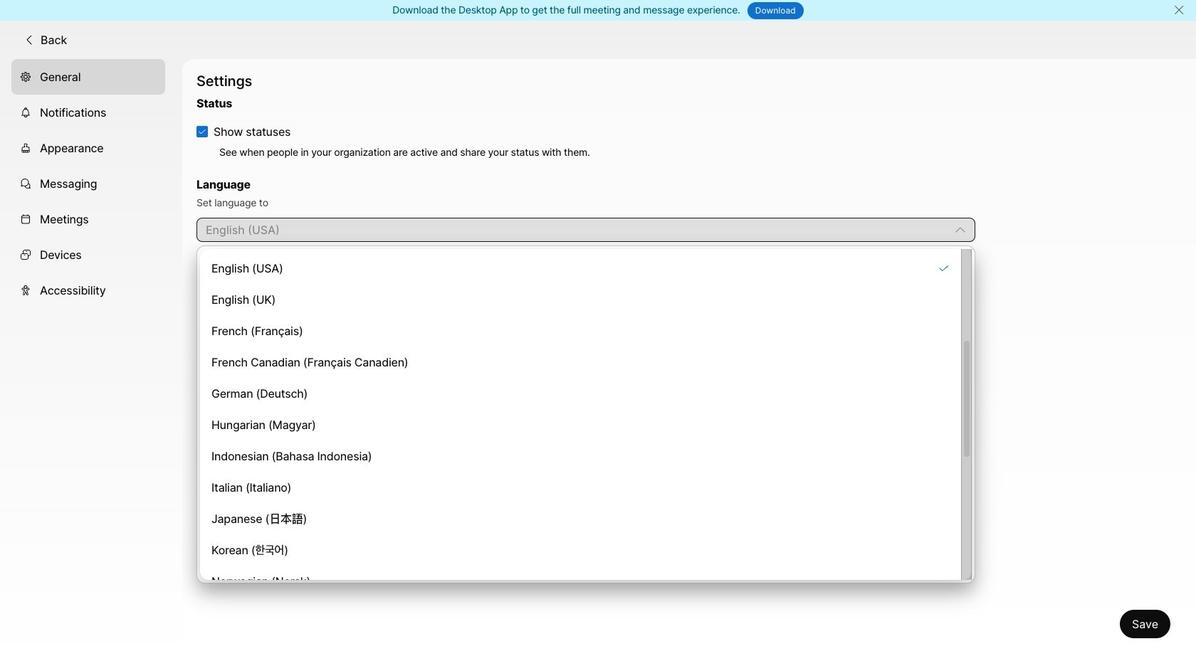 Task type: describe. For each thing, give the bounding box(es) containing it.
notifications tab
[[11, 94, 165, 130]]

meetings tab
[[11, 201, 165, 237]]



Task type: vqa. For each thing, say whether or not it's contained in the screenshot.
list box
yes



Task type: locate. For each thing, give the bounding box(es) containing it.
messaging tab
[[11, 166, 165, 201]]

option
[[203, 254, 959, 283]]

settings navigation
[[0, 59, 182, 661]]

list box
[[200, 249, 972, 596]]

appearance tab
[[11, 130, 165, 166]]

accessibility tab
[[11, 272, 165, 308]]

devices tab
[[11, 237, 165, 272]]

cancel_16 image
[[1173, 4, 1185, 16]]

general tab
[[11, 59, 165, 94]]



